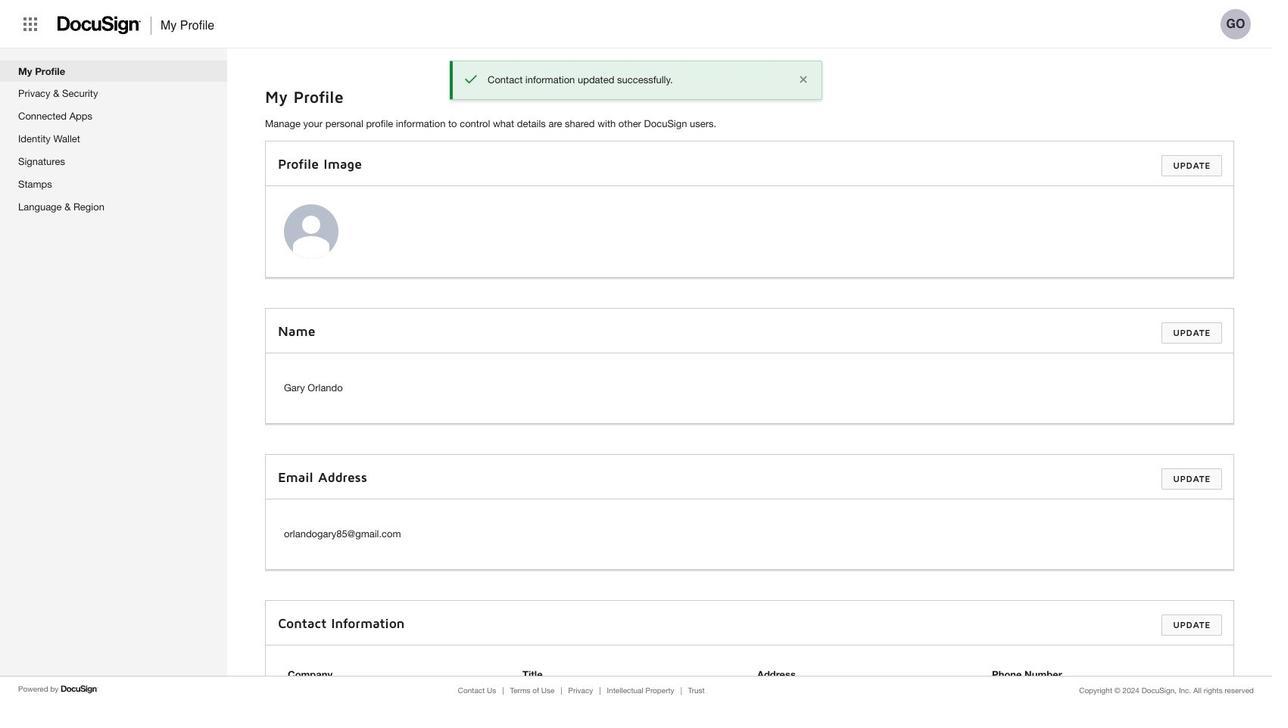 Task type: describe. For each thing, give the bounding box(es) containing it.
1 vertical spatial docusign image
[[61, 684, 99, 696]]

default profile image element
[[284, 204, 339, 259]]



Task type: locate. For each thing, give the bounding box(es) containing it.
0 vertical spatial docusign image
[[58, 12, 142, 39]]

docusign image
[[58, 12, 142, 39], [61, 684, 99, 696]]

default profile image image
[[284, 204, 339, 259]]



